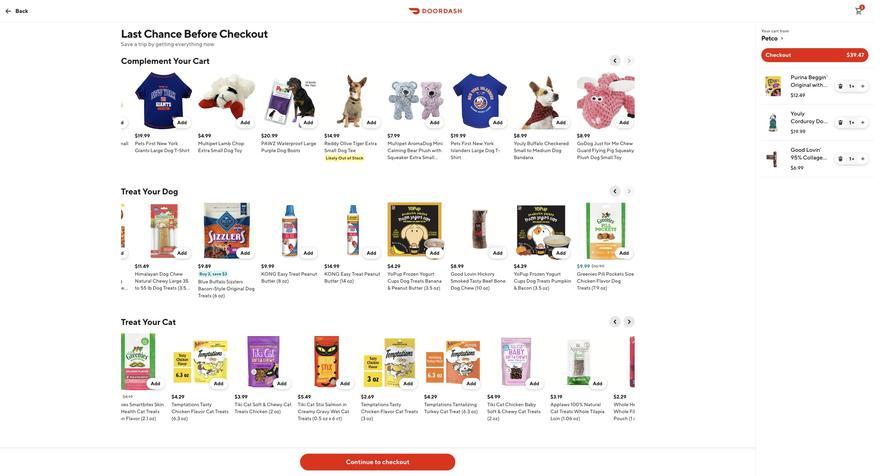 Task type: locate. For each thing, give the bounding box(es) containing it.
2 yopup from the left
[[514, 271, 529, 277]]

t- inside "$19.99 pets first new york islanders large dog t- shirt"
[[496, 148, 500, 153]]

to left checkout
[[375, 458, 381, 466]]

0 horizontal spatial natural
[[135, 278, 152, 284]]

1 horizontal spatial kong
[[324, 271, 340, 277]]

peanut inside $9.99 kong easy treat peanut butter (8 oz)
[[301, 271, 317, 277]]

large right islanders
[[472, 148, 484, 153]]

yopup inside $4.29 yopup frozen yogurt cups dog treats pumpkin & bacon (3.5 oz)
[[514, 271, 529, 277]]

dog inside $4.99 multipet lamb chop extra small dog toy
[[224, 148, 233, 153]]

toy down squeaky
[[614, 155, 622, 160]]

small down reddy at the left of the page
[[324, 148, 337, 153]]

1 horizontal spatial chewy
[[267, 402, 283, 407]]

$8.99 up good
[[451, 264, 464, 269]]

chewy inside $11.49 himalayan dog chew natural chewy large 35 to 55 lb dog treats (3.52 oz)
[[153, 278, 168, 284]]

salmon down the "fur"
[[108, 416, 125, 421]]

0 vertical spatial buffalo
[[527, 141, 543, 146]]

2 vertical spatial 1
[[850, 156, 851, 162]]

silicone
[[85, 141, 103, 146]]

yogurt
[[420, 271, 435, 277], [546, 271, 561, 277]]

last
[[121, 27, 142, 40]]

corduroy
[[791, 118, 815, 125]]

0 vertical spatial $14.99
[[324, 133, 340, 139]]

add up chop
[[240, 120, 250, 125]]

cups inside $4.29 yopup frozen yogurt cups dog treats banana & peanut butter (3.5 oz)
[[388, 278, 399, 284]]

& inside $4.29 yopup frozen yogurt cups dog treats pumpkin & bacon (3.5 oz)
[[514, 285, 517, 291]]

add for pets first new york giants large dog t-shirt
[[177, 120, 187, 125]]

add up 35
[[177, 250, 187, 256]]

0 vertical spatial previous button of carousel image
[[612, 57, 619, 64]]

peanut for kong easy treat peanut butter (14 oz)
[[364, 271, 380, 277]]

$9.99 inside $9.99 kong easy treat peanut butter (8 oz)
[[261, 264, 274, 269]]

cat inside $2.29 whole hearted tuna whole filet cat treats pouch (1 oz)
[[641, 409, 649, 414]]

healthy
[[94, 271, 112, 277]]

treats inside $11.49 himalayan dog chew natural chewy large 35 to 55 lb dog treats (3.52 oz)
[[163, 285, 177, 291]]

for
[[605, 141, 611, 146]]

to up bandana
[[527, 148, 532, 153]]

2 temptations from the left
[[361, 402, 389, 407]]

1 pets from the left
[[135, 141, 145, 146]]

0 vertical spatial (2
[[269, 409, 273, 414]]

add one to cart image
[[860, 83, 866, 89], [860, 120, 866, 125]]

yogurt for pumpkin
[[546, 271, 561, 277]]

to inside $11.49 himalayan dog chew natural chewy large 35 to 55 lb dog treats (3.52 oz)
[[135, 285, 140, 291]]

add up $2.69 temptations tasty chicken flavor cat treats (3 oz) at the left of page
[[403, 381, 413, 386]]

tiki cat stix salmon in creamy gravy wet cat treats (0.5 oz x 6 ct) image
[[298, 333, 356, 391]]

2 pets from the left
[[451, 141, 461, 146]]

oz) inside $4.29 yopup frozen yogurt cups dog treats banana & peanut butter (3.5 oz)
[[434, 285, 440, 291]]

checkout inside last chance before checkout save a trip by getting everything now
[[219, 27, 268, 40]]

chicken for $4.99 tiki cat chicken baby soft & chewy cat treats (2 oz)
[[505, 402, 524, 407]]

chop
[[232, 141, 244, 146]]

greenies up the "fur"
[[108, 402, 128, 407]]

1 horizontal spatial (2
[[487, 416, 492, 421]]

3 1 × from the top
[[850, 156, 855, 162]]

0 horizontal spatial toy
[[234, 148, 242, 153]]

$4.29 inside $4.29 temptations tasty chicken flavor cat treats (6.3 oz)
[[172, 394, 185, 400]]

add for tiki cat soft & chewy cat treats chicken (2 oz)
[[277, 381, 287, 386]]

small right silicone
[[116, 141, 128, 146]]

large inside $19.99 pets first new york giants large dog t-shirt
[[150, 148, 163, 153]]

next button of carousel image
[[626, 188, 633, 195]]

2 new from the left
[[473, 141, 483, 146]]

nylabone healthy edibles longer lasting chews dog treats variety pack (3 ct)
[[72, 271, 129, 298]]

(6.3
[[462, 409, 470, 414], [172, 416, 180, 421]]

cat
[[162, 317, 176, 327], [244, 402, 252, 407], [283, 402, 292, 407], [307, 402, 315, 407], [496, 402, 504, 407], [137, 409, 145, 414], [206, 409, 214, 414], [341, 409, 349, 414], [396, 409, 404, 414], [440, 409, 448, 414], [518, 409, 526, 414], [551, 409, 559, 414], [641, 409, 649, 414]]

$3.19
[[551, 394, 563, 400]]

add up $19.99 pets first new york giants large dog t-shirt
[[177, 120, 187, 125]]

2 vertical spatial to
[[375, 458, 381, 466]]

tasty inside $4.29 temptations tasty chicken flavor cat treats (6.3 oz)
[[200, 402, 212, 407]]

back
[[15, 8, 28, 14]]

multipet lamb chop extra small dog toy image
[[198, 72, 256, 129]]

×
[[852, 83, 855, 89], [852, 120, 855, 125], [852, 156, 855, 162]]

0 horizontal spatial buffalo
[[209, 279, 225, 284]]

1 horizontal spatial $8.99
[[514, 133, 527, 139]]

temptations tasty chicken flavor cat treats (3 oz) image
[[361, 333, 419, 391]]

oz) inside "$4.99 tiki cat chicken baby soft & chewy cat treats (2 oz)"
[[493, 416, 500, 421]]

0 horizontal spatial shirt
[[179, 148, 190, 153]]

1 horizontal spatial tiki
[[298, 402, 306, 407]]

$4.29 temptations tantalizing turkey cat treat (6.3 oz)
[[424, 394, 478, 414]]

55
[[140, 285, 147, 291]]

tiki down $5.49
[[298, 402, 306, 407]]

2 vertical spatial ×
[[852, 156, 855, 162]]

ct) inside the $5.49 tiki cat stix salmon in creamy gravy wet cat treats (0.5 oz x 6 ct)
[[336, 416, 342, 421]]

1 horizontal spatial toy
[[413, 162, 421, 167]]

3 1 from the top
[[850, 156, 851, 162]]

0 horizontal spatial youly
[[72, 141, 84, 146]]

yogurt up "pumpkin"
[[546, 271, 561, 277]]

large for $19.99 pets first new york islanders large dog t- shirt
[[472, 148, 484, 153]]

last chance before checkout save a trip by getting everything now
[[121, 27, 268, 47]]

(3.5 down the banana
[[424, 285, 433, 291]]

$9.99 for $9.99 kong easy treat peanut butter (8 oz)
[[261, 264, 274, 269]]

chew up squeaky
[[620, 141, 633, 146]]

add up tantalizing
[[467, 381, 476, 386]]

bone
[[494, 278, 506, 284]]

stock
[[352, 155, 364, 161]]

add up in
[[340, 381, 350, 386]]

1 ×
[[850, 83, 855, 89], [850, 120, 855, 125], [850, 156, 855, 162]]

add for yopup frozen yogurt cups dog treats pumpkin & bacon (3.5 oz)
[[556, 250, 566, 256]]

chew up "(3.52"
[[170, 271, 183, 277]]

youly inside youly corduroy dog vest (xxs) $19.99
[[791, 110, 805, 117]]

pill
[[598, 271, 605, 277]]

1 vertical spatial add one to cart image
[[860, 120, 866, 125]]

2 easy from the left
[[341, 271, 351, 277]]

small inside $8.99 godog just for me chew guard flying pig squeaky plush dog small toy
[[601, 155, 613, 160]]

new for islanders
[[473, 141, 483, 146]]

1 horizontal spatial soft
[[487, 409, 497, 414]]

kong inside $9.99 kong easy treat peanut butter (8 oz)
[[261, 271, 277, 277]]

peanut inside $4.29 yopup frozen yogurt cups dog treats banana & peanut butter (3.5 oz)
[[392, 285, 408, 291]]

(2 inside $3.99 tiki cat soft & chewy cat treats chicken (2 oz)
[[269, 409, 273, 414]]

pawz
[[261, 141, 276, 146]]

3 × from the top
[[852, 156, 855, 162]]

2 previous button of carousel image from the top
[[612, 318, 619, 325]]

chews
[[72, 285, 87, 291]]

skin
[[154, 402, 164, 407]]

1 horizontal spatial yogurt
[[546, 271, 561, 277]]

2 vertical spatial chew
[[461, 285, 474, 291]]

1 for $12.49
[[850, 83, 851, 89]]

just
[[594, 141, 604, 146]]

0 horizontal spatial easy
[[277, 271, 288, 277]]

(3.5 right bacon
[[533, 285, 542, 291]]

2 $14.99 from the top
[[324, 264, 340, 269]]

pets up islanders
[[451, 141, 461, 146]]

oz) inside $4.29 temptations tantalizing turkey cat treat (6.3 oz)
[[471, 409, 478, 414]]

$4.29 for $4.29 temptations tantalizing turkey cat treat (6.3 oz)
[[424, 394, 437, 400]]

2 york from the left
[[484, 141, 494, 146]]

plush down aromadog
[[419, 148, 431, 153]]

2 next button of carousel image from the top
[[626, 318, 633, 325]]

add for youly buffalo checkered small to medium dog bandana
[[556, 120, 566, 125]]

multipet
[[198, 141, 217, 146], [388, 141, 407, 146]]

1 vertical spatial 1
[[850, 120, 851, 125]]

(8
[[277, 278, 281, 284]]

chicken for $2.69 temptations tasty chicken flavor cat treats (3 oz)
[[361, 409, 380, 414]]

0 vertical spatial toy
[[234, 148, 242, 153]]

1 vertical spatial checkout
[[766, 52, 791, 58]]

$2.69 temptations tasty chicken flavor cat treats (3 oz)
[[361, 394, 418, 421]]

pets up giants
[[135, 141, 145, 146]]

treat inside $4.29 temptations tantalizing turkey cat treat (6.3 oz)
[[449, 409, 461, 414]]

whole
[[614, 402, 629, 407], [574, 409, 589, 414], [614, 409, 629, 414]]

0 horizontal spatial pets
[[135, 141, 145, 146]]

0 vertical spatial (3
[[84, 292, 88, 298]]

me
[[612, 141, 619, 146]]

$4.29 inside $4.29 yopup frozen yogurt cups dog treats banana & peanut butter (3.5 oz)
[[388, 264, 401, 269]]

add up $14.99 kong easy treat peanut butter (14 oz)
[[367, 250, 376, 256]]

(6.3 right (2.1
[[172, 416, 180, 421]]

toy down bear
[[413, 162, 421, 167]]

1 vertical spatial ct)
[[336, 416, 342, 421]]

add for good lovin hickory smoked tasty beef bone dog chew (10 oz)
[[493, 250, 503, 256]]

large left 35
[[169, 278, 182, 284]]

add up $9.99 kong easy treat peanut butter (8 oz)
[[304, 250, 313, 256]]

2 boots from the left
[[287, 148, 300, 153]]

(2 inside "$4.99 tiki cat chicken baby soft & chewy cat treats (2 oz)"
[[487, 416, 492, 421]]

1 horizontal spatial york
[[484, 141, 494, 146]]

0 horizontal spatial $19.99
[[135, 133, 150, 139]]

$11.49
[[135, 264, 149, 269]]

original
[[227, 286, 244, 291]]

1 vertical spatial salmon
[[108, 416, 125, 421]]

1 horizontal spatial butter
[[324, 278, 339, 284]]

1 horizontal spatial salmon
[[325, 402, 342, 407]]

ct) down the longer
[[89, 292, 95, 298]]

1 vertical spatial to
[[135, 285, 140, 291]]

1 $9.99 from the left
[[261, 264, 274, 269]]

oz) inside $2.29 whole hearted tuna whole filet cat treats pouch (1 oz)
[[634, 416, 640, 421]]

$8.99 up 'godog'
[[577, 133, 590, 139]]

add up hickory
[[493, 250, 503, 256]]

2 first from the left
[[462, 141, 472, 146]]

$8.99 good lovin hickory smoked tasty beef bone dog chew (10 oz)
[[451, 264, 506, 291]]

$6.99
[[791, 165, 804, 171]]

2 remove item from cart image from the top
[[838, 156, 844, 162]]

1 multipet from the left
[[198, 141, 217, 146]]

0 horizontal spatial (6.3
[[172, 416, 180, 421]]

kong up (14
[[324, 271, 340, 277]]

butter inside $9.99 kong easy treat peanut butter (8 oz)
[[261, 278, 276, 284]]

2 vertical spatial 1 ×
[[850, 156, 855, 162]]

add up lasting
[[114, 250, 124, 256]]

extra inside $7.99 multipet aromadog mini calming bear plush with squeaker extra small senior dog toy
[[410, 155, 421, 160]]

1 cups from the left
[[388, 278, 399, 284]]

0 horizontal spatial tasty
[[200, 402, 212, 407]]

1 vertical spatial (2
[[487, 416, 492, 421]]

0 vertical spatial ×
[[852, 83, 855, 89]]

1 temptations from the left
[[172, 402, 199, 407]]

add for tiki cat stix salmon in creamy gravy wet cat treats (0.5 oz x 6 ct)
[[340, 381, 350, 386]]

1 previous button of carousel image from the top
[[612, 57, 619, 64]]

butter for kong easy treat peanut butter (14 oz)
[[324, 278, 339, 284]]

2,
[[208, 271, 212, 276]]

1 horizontal spatial chew
[[461, 285, 474, 291]]

$8.99
[[514, 133, 527, 139], [577, 133, 590, 139], [451, 264, 464, 269]]

1 next button of carousel image from the top
[[626, 57, 633, 64]]

2 add one to cart image from the top
[[860, 120, 866, 125]]

small down lamb
[[211, 148, 223, 153]]

0 horizontal spatial boots
[[92, 148, 105, 153]]

buffalo up style on the bottom left
[[209, 279, 225, 284]]

1 t- from the left
[[174, 148, 179, 153]]

(6.3 down tantalizing
[[462, 409, 470, 414]]

1 vertical spatial next button of carousel image
[[626, 318, 633, 325]]

to inside $8.99 youly buffalo checkered small to medium dog bandana
[[527, 148, 532, 153]]

1 (3.5 from the left
[[424, 285, 433, 291]]

$4.99 tiki cat chicken baby soft & chewy cat treats (2 oz)
[[487, 394, 541, 421]]

× for $12.49
[[852, 83, 855, 89]]

large right waterproof
[[304, 141, 316, 146]]

dog inside $9.99 $16.99 greenies pill pockets size chicken flavor dog treats (7.9 oz)
[[612, 278, 621, 284]]

$8.99 inside $8.99 youly buffalo checkered small to medium dog bandana
[[514, 133, 527, 139]]

add up skin
[[151, 381, 160, 386]]

pets first new york giants large dog t-shirt image
[[135, 72, 193, 129]]

dog inside $4.29 yopup frozen yogurt cups dog treats banana & peanut butter (3.5 oz)
[[400, 278, 410, 284]]

$4.99
[[198, 133, 211, 139], [487, 394, 501, 400]]

add for greenies smartbites skin & fur health cat treats salmon flavor (2.1 oz)
[[151, 381, 160, 386]]

1 horizontal spatial buffalo
[[527, 141, 543, 146]]

youly
[[791, 110, 805, 117], [72, 141, 84, 146], [514, 141, 526, 146]]

kong up (8
[[261, 271, 277, 277]]

0 horizontal spatial multipet
[[198, 141, 217, 146]]

1 yopup from the left
[[388, 271, 402, 277]]

next button of carousel image
[[626, 57, 633, 64], [626, 318, 633, 325]]

beef
[[483, 278, 493, 284]]

remove item from cart image for $19.99
[[838, 120, 844, 125]]

easy for (14
[[341, 271, 351, 277]]

your for cart
[[173, 56, 191, 66]]

chew down smoked
[[461, 285, 474, 291]]

natural up tilapia
[[584, 402, 601, 407]]

1 1 × from the top
[[850, 83, 855, 89]]

2 cups from the left
[[514, 278, 526, 284]]

add up the checkered
[[556, 120, 566, 125]]

$8.99 for $8.99 youly buffalo checkered small to medium dog bandana
[[514, 133, 527, 139]]

youly up teal
[[72, 141, 84, 146]]

add up baby
[[530, 381, 539, 386]]

buy
[[199, 271, 207, 276]]

butter inside $14.99 kong easy treat peanut butter (14 oz)
[[324, 278, 339, 284]]

1 vertical spatial (3
[[361, 416, 366, 421]]

1 horizontal spatial ct)
[[336, 416, 342, 421]]

shirt inside "$19.99 pets first new york islanders large dog t- shirt"
[[451, 155, 461, 160]]

youly for corduroy
[[791, 110, 805, 117]]

squeaker
[[388, 155, 409, 160]]

ct) right 6
[[336, 416, 342, 421]]

toy down chop
[[234, 148, 242, 153]]

add for multipet lamb chop extra small dog toy
[[240, 120, 250, 125]]

1 vertical spatial shirt
[[451, 155, 461, 160]]

pets for pets first new york giants large dog t-shirt
[[135, 141, 145, 146]]

0 horizontal spatial frozen
[[403, 271, 419, 277]]

2 horizontal spatial toy
[[614, 155, 622, 160]]

remove item from cart image left add one to cart icon
[[838, 156, 844, 162]]

add up size
[[620, 250, 629, 256]]

buffalo inside $8.99 youly buffalo checkered small to medium dog bandana
[[527, 141, 543, 146]]

pets first new york islanders large dog t-shirt image
[[451, 72, 508, 129]]

add up tilapia
[[593, 381, 603, 386]]

trip
[[138, 41, 147, 47]]

applaws 100% natural cat treats whole tilapia loin (1.06 oz) image
[[551, 333, 608, 391]]

1 horizontal spatial frozen
[[530, 271, 545, 277]]

2 tiki from the left
[[298, 402, 306, 407]]

next button of carousel image for complement your cart
[[626, 57, 633, 64]]

cups for peanut
[[388, 278, 399, 284]]

kong for kong easy treat peanut butter (14 oz)
[[324, 271, 340, 277]]

pets for pets first new york islanders large dog t- shirt
[[451, 141, 461, 146]]

tiki down $3.99
[[235, 402, 243, 407]]

(3.5
[[424, 285, 433, 291], [533, 285, 542, 291]]

new
[[157, 141, 167, 146], [473, 141, 483, 146]]

likely
[[326, 155, 338, 161]]

$3.29
[[108, 394, 121, 400]]

kong easy treat peanut butter (14 oz) image
[[324, 202, 382, 260]]

$4.99 inside "$4.99 tiki cat chicken baby soft & chewy cat treats (2 oz)"
[[487, 394, 501, 400]]

(6
[[213, 293, 217, 298]]

1 vertical spatial natural
[[584, 402, 601, 407]]

1 york from the left
[[168, 141, 178, 146]]

$9.89 buy 2, save $3 blue buffalo sizzlers bacon-style original dog treats (6 oz)
[[198, 264, 255, 298]]

add for greenies pill pockets size chicken flavor dog treats (7.9 oz)
[[620, 250, 629, 256]]

0 horizontal spatial (2
[[269, 409, 273, 414]]

1 horizontal spatial peanut
[[364, 271, 380, 277]]

1 horizontal spatial (3.5
[[533, 285, 542, 291]]

(3.52
[[178, 285, 189, 291]]

2 horizontal spatial youly
[[791, 110, 805, 117]]

getting
[[156, 41, 174, 47]]

temptations tasty chicken flavor cat treats (6.3 oz) image
[[172, 333, 229, 391]]

1 horizontal spatial cups
[[514, 278, 526, 284]]

natural up the 55
[[135, 278, 152, 284]]

out
[[339, 155, 346, 161]]

good lovin' 95% collagen braid dog treats (1.34 oz) image
[[763, 148, 784, 169]]

add up "pumpkin"
[[556, 250, 566, 256]]

greenies inside $9.99 $16.99 greenies pill pockets size chicken flavor dog treats (7.9 oz)
[[577, 271, 597, 277]]

easy up (14
[[341, 271, 351, 277]]

oz)
[[282, 278, 289, 284], [347, 278, 354, 284], [434, 285, 440, 291], [483, 285, 490, 291], [543, 285, 550, 291], [601, 285, 607, 291], [135, 292, 142, 298], [218, 293, 225, 298], [274, 409, 281, 414], [471, 409, 478, 414], [149, 416, 156, 421], [181, 416, 188, 421], [367, 416, 373, 421], [493, 416, 500, 421], [573, 416, 580, 421], [634, 416, 640, 421]]

chewy for oz)
[[267, 402, 283, 407]]

temptations
[[172, 402, 199, 407], [361, 402, 389, 407], [424, 402, 452, 407]]

$4.29 for $4.29 yopup frozen yogurt cups dog treats banana & peanut butter (3.5 oz)
[[388, 264, 401, 269]]

purina beggin' original with bacon strips dog treats (25 oz) image
[[763, 76, 784, 97]]

next button of carousel image for treat your cat
[[626, 318, 633, 325]]

wet
[[331, 409, 340, 414]]

treats inside '$3.29 $4.19 greenies smartbites skin & fur health cat treats salmon flavor (2.1 oz)'
[[146, 409, 160, 414]]

2 horizontal spatial chew
[[620, 141, 633, 146]]

large right giants
[[150, 148, 163, 153]]

$19.99 up giants
[[135, 133, 150, 139]]

temptations down $2.69
[[361, 402, 389, 407]]

&
[[388, 285, 391, 291], [514, 285, 517, 291], [263, 402, 266, 407], [108, 409, 112, 414], [498, 409, 501, 414]]

treats
[[411, 278, 424, 284], [537, 278, 550, 284], [98, 285, 112, 291], [163, 285, 177, 291], [577, 285, 591, 291], [198, 293, 212, 298], [146, 409, 160, 414], [215, 409, 229, 414], [235, 409, 248, 414], [405, 409, 418, 414], [527, 409, 541, 414], [560, 409, 573, 414], [650, 409, 664, 414], [298, 416, 311, 421]]

1 first from the left
[[146, 141, 156, 146]]

1 horizontal spatial $19.99
[[451, 133, 466, 139]]

1 tiki from the left
[[235, 402, 243, 407]]

$19.99 down corduroy
[[791, 129, 806, 134]]

cat inside '$3.29 $4.19 greenies smartbites skin & fur health cat treats salmon flavor (2.1 oz)'
[[137, 409, 145, 414]]

1 kong from the left
[[261, 271, 277, 277]]

greenies inside '$3.29 $4.19 greenies smartbites skin & fur health cat treats salmon flavor (2.1 oz)'
[[108, 402, 128, 407]]

1 add one to cart image from the top
[[860, 83, 866, 89]]

2 t- from the left
[[496, 148, 500, 153]]

2 vertical spatial toy
[[413, 162, 421, 167]]

treat inside $9.99 kong easy treat peanut butter (8 oz)
[[289, 271, 300, 277]]

temptations inside $4.29 temptations tasty chicken flavor cat treats (6.3 oz)
[[172, 402, 199, 407]]

1 1 from the top
[[850, 83, 851, 89]]

frozen inside $4.29 yopup frozen yogurt cups dog treats pumpkin & bacon (3.5 oz)
[[530, 271, 545, 277]]

health
[[121, 409, 136, 414]]

$8.99 inside $8.99 good lovin hickory smoked tasty beef bone dog chew (10 oz)
[[451, 264, 464, 269]]

multipet left lamb
[[198, 141, 217, 146]]

2 frozen from the left
[[530, 271, 545, 277]]

1 vertical spatial remove item from cart image
[[838, 156, 844, 162]]

shirt for $19.99 pets first new york islanders large dog t- shirt
[[451, 155, 461, 160]]

1 easy from the left
[[277, 271, 288, 277]]

$19.99 for $19.99 pets first new york giants large dog t-shirt
[[135, 133, 150, 139]]

add up "youly silicone extra small teal dog boots"
[[114, 120, 124, 125]]

oz) inside the $3.19 applaws 100% natural cat treats whole tilapia loin (1.06 oz)
[[573, 416, 580, 421]]

1 remove item from cart image from the top
[[838, 120, 844, 125]]

(3 inside $2.69 temptations tasty chicken flavor cat treats (3 oz)
[[361, 416, 366, 421]]

butter for kong easy treat peanut butter (8 oz)
[[261, 278, 276, 284]]

multipet up calming
[[388, 141, 407, 146]]

gravy
[[316, 409, 330, 414]]

0 vertical spatial shirt
[[179, 148, 190, 153]]

2 horizontal spatial temptations
[[424, 402, 452, 407]]

temptations tantalizing turkey cat treat (6.3 oz) image
[[424, 333, 482, 391]]

add for tiki cat chicken baby soft & chewy cat treats (2 oz)
[[530, 381, 539, 386]]

0 horizontal spatial to
[[135, 285, 140, 291]]

1 vertical spatial toy
[[614, 155, 622, 160]]

add up squeaky
[[620, 120, 629, 125]]

1 horizontal spatial easy
[[341, 271, 351, 277]]

3 tiki from the left
[[487, 402, 495, 407]]

tiki for tiki cat chicken baby soft & chewy cat treats (2 oz)
[[487, 402, 495, 407]]

youly up bandana
[[514, 141, 526, 146]]

0 vertical spatial soft
[[253, 402, 262, 407]]

boots down waterproof
[[287, 148, 300, 153]]

$4.29 inside $4.29 yopup frozen yogurt cups dog treats pumpkin & bacon (3.5 oz)
[[514, 264, 527, 269]]

buffalo up "medium"
[[527, 141, 543, 146]]

0 vertical spatial chew
[[620, 141, 633, 146]]

1 horizontal spatial youly
[[514, 141, 526, 146]]

chicken inside $9.99 $16.99 greenies pill pockets size chicken flavor dog treats (7.9 oz)
[[577, 278, 596, 284]]

1 frozen from the left
[[403, 271, 419, 277]]

add for yopup frozen yogurt cups dog treats banana & peanut butter (3.5 oz)
[[430, 250, 440, 256]]

youly up corduroy
[[791, 110, 805, 117]]

chicken inside $2.69 temptations tasty chicken flavor cat treats (3 oz)
[[361, 409, 380, 414]]

chewy inside $3.99 tiki cat soft & chewy cat treats chicken (2 oz)
[[267, 402, 283, 407]]

1 horizontal spatial greenies
[[577, 271, 597, 277]]

peanut
[[301, 271, 317, 277], [364, 271, 380, 277], [392, 285, 408, 291]]

$14.99 inside $14.99 kong easy treat peanut butter (14 oz)
[[324, 264, 340, 269]]

$4.29
[[388, 264, 401, 269], [514, 264, 527, 269], [172, 394, 185, 400], [424, 394, 437, 400]]

add up the 'sizzlers'
[[240, 250, 250, 256]]

temptations right skin
[[172, 402, 199, 407]]

salmon inside the $5.49 tiki cat stix salmon in creamy gravy wet cat treats (0.5 oz x 6 ct)
[[325, 402, 342, 407]]

0 horizontal spatial chewy
[[153, 278, 168, 284]]

2 horizontal spatial tasty
[[470, 278, 482, 284]]

1 horizontal spatial $4.99
[[487, 394, 501, 400]]

2 kong from the left
[[324, 271, 340, 277]]

extra inside $4.99 multipet lamb chop extra small dog toy
[[198, 148, 210, 153]]

0 horizontal spatial $4.99
[[198, 133, 211, 139]]

0 horizontal spatial plush
[[419, 148, 431, 153]]

$7.99 multipet aromadog mini calming bear plush with squeaker extra small senior dog toy
[[388, 133, 443, 167]]

salmon inside '$3.29 $4.19 greenies smartbites skin & fur health cat treats salmon flavor (2.1 oz)'
[[108, 416, 125, 421]]

(3 right pack
[[84, 292, 88, 298]]

to
[[527, 148, 532, 153], [135, 285, 140, 291], [375, 458, 381, 466]]

0 vertical spatial $4.99
[[198, 133, 211, 139]]

hearted
[[630, 402, 648, 407]]

add up the banana
[[430, 250, 440, 256]]

treat
[[121, 186, 141, 196], [289, 271, 300, 277], [352, 271, 363, 277], [121, 317, 141, 327], [449, 409, 461, 414]]

3
[[862, 5, 864, 9]]

a
[[134, 41, 137, 47]]

1 yogurt from the left
[[420, 271, 435, 277]]

2 horizontal spatial $19.99
[[791, 129, 806, 134]]

blue buffalo sizzlers bacon-style original dog treats (6 oz) image
[[198, 202, 256, 260]]

yogurt up the banana
[[420, 271, 435, 277]]

temptations up turkey
[[424, 402, 452, 407]]

add for reddy olive tiger extra small dog tee
[[367, 120, 376, 125]]

first up islanders
[[462, 141, 472, 146]]

bear
[[407, 148, 418, 153]]

1 horizontal spatial t-
[[496, 148, 500, 153]]

soft inside $3.99 tiki cat soft & chewy cat treats chicken (2 oz)
[[253, 402, 262, 407]]

greenies down the $16.99
[[577, 271, 597, 277]]

$16.99
[[592, 264, 605, 269]]

1 vertical spatial (6.3
[[172, 416, 180, 421]]

0 horizontal spatial ct)
[[89, 292, 95, 298]]

remove item from cart image for $6.99
[[838, 156, 844, 162]]

1 horizontal spatial checkout
[[766, 52, 791, 58]]

2 horizontal spatial $8.99
[[577, 133, 590, 139]]

1 horizontal spatial natural
[[584, 402, 601, 407]]

2 multipet from the left
[[388, 141, 407, 146]]

1 boots from the left
[[92, 148, 105, 153]]

previous button of carousel image for treat your cat
[[612, 318, 619, 325]]

$14.99 for $14.99 kong easy treat peanut butter (14 oz)
[[324, 264, 340, 269]]

tiki right tantalizing
[[487, 402, 495, 407]]

first up giants
[[146, 141, 156, 146]]

plush down guard
[[577, 155, 590, 160]]

bacon
[[518, 285, 532, 291]]

treats inside $2.69 temptations tasty chicken flavor cat treats (3 oz)
[[405, 409, 418, 414]]

tasty inside $2.69 temptations tasty chicken flavor cat treats (3 oz)
[[390, 402, 401, 407]]

flavor inside '$3.29 $4.19 greenies smartbites skin & fur health cat treats salmon flavor (2.1 oz)'
[[126, 416, 140, 421]]

(3
[[84, 292, 88, 298], [361, 416, 366, 421]]

3 temptations from the left
[[424, 402, 452, 407]]

small down pig
[[601, 155, 613, 160]]

1 new from the left
[[157, 141, 167, 146]]

dog inside $7.99 multipet aromadog mini calming bear plush with squeaker extra small senior dog toy
[[403, 162, 412, 167]]

1 vertical spatial ×
[[852, 120, 855, 125]]

add up $4.29 temptations tasty chicken flavor cat treats (6.3 oz) in the left bottom of the page
[[214, 381, 224, 386]]

$11.49 himalayan dog chew natural chewy large 35 to 55 lb dog treats (3.52 oz)
[[135, 264, 189, 298]]

sizzlers
[[226, 279, 243, 284]]

1 × from the top
[[852, 83, 855, 89]]

previous button of carousel image
[[612, 57, 619, 64], [612, 318, 619, 325]]

1 horizontal spatial boots
[[287, 148, 300, 153]]

salmon up wet
[[325, 402, 342, 407]]

small down with
[[422, 155, 435, 160]]

youly corduroy dog vest (xxs) image
[[763, 112, 784, 133]]

tasty inside $8.99 good lovin hickory smoked tasty beef bone dog chew (10 oz)
[[470, 278, 482, 284]]

1 vertical spatial 1 ×
[[850, 120, 855, 125]]

$4.29 temptations tasty chicken flavor cat treats (6.3 oz)
[[172, 394, 229, 421]]

3 items, open order cart image
[[855, 7, 863, 15]]

frozen
[[403, 271, 419, 277], [530, 271, 545, 277]]

treats inside $3.99 tiki cat soft & chewy cat treats chicken (2 oz)
[[235, 409, 248, 414]]

t- for pets first new york giants large dog t-shirt
[[174, 148, 179, 153]]

to left the 55
[[135, 285, 140, 291]]

$8.99 for $8.99 good lovin hickory smoked tasty beef bone dog chew (10 oz)
[[451, 264, 464, 269]]

temptations inside $4.29 temptations tantalizing turkey cat treat (6.3 oz)
[[424, 402, 452, 407]]

1 vertical spatial plush
[[577, 155, 590, 160]]

1 vertical spatial $14.99
[[324, 264, 340, 269]]

$8.99 up bandana
[[514, 133, 527, 139]]

$4.29 for $4.29 yopup frozen yogurt cups dog treats pumpkin & bacon (3.5 oz)
[[514, 264, 527, 269]]

oz) inside $4.29 yopup frozen yogurt cups dog treats pumpkin & bacon (3.5 oz)
[[543, 285, 550, 291]]

add for multipet aromadog mini calming bear plush with squeaker extra small senior dog toy
[[430, 120, 440, 125]]

treats inside the $5.49 tiki cat stix salmon in creamy gravy wet cat treats (0.5 oz x 6 ct)
[[298, 416, 311, 421]]

whole down 100%
[[574, 409, 589, 414]]

small up bandana
[[514, 148, 526, 153]]

remove item from cart image right youly corduroy dog vest (xxs) $19.99
[[838, 120, 844, 125]]

1 $14.99 from the top
[[324, 133, 340, 139]]

dog inside $8.99 youly buffalo checkered small to medium dog bandana
[[552, 148, 562, 153]]

yopup inside $4.29 yopup frozen yogurt cups dog treats banana & peanut butter (3.5 oz)
[[388, 271, 402, 277]]

add up "$19.99 pets first new york islanders large dog t- shirt" at right top
[[493, 120, 503, 125]]

remove item from cart image
[[838, 120, 844, 125], [838, 156, 844, 162]]

2 yogurt from the left
[[546, 271, 561, 277]]

$19.99 up islanders
[[451, 133, 466, 139]]

add one to cart image for $12.49
[[860, 83, 866, 89]]

2 horizontal spatial to
[[527, 148, 532, 153]]

2 vertical spatial chewy
[[502, 409, 517, 414]]

0 horizontal spatial tiki
[[235, 402, 243, 407]]

0 vertical spatial salmon
[[325, 402, 342, 407]]

0 horizontal spatial kong
[[261, 271, 277, 277]]

shirt for $19.99 pets first new york giants large dog t-shirt
[[179, 148, 190, 153]]

remove item from cart image
[[838, 83, 844, 89]]

$5.49
[[298, 394, 311, 400]]

add up mini
[[430, 120, 440, 125]]

add up $14.99 reddy olive tiger extra small dog tee likely out of stock at the left of the page
[[367, 120, 376, 125]]

large
[[304, 141, 316, 146], [150, 148, 163, 153], [472, 148, 484, 153], [169, 278, 182, 284]]

0 horizontal spatial peanut
[[301, 271, 317, 277]]

large for $11.49 himalayan dog chew natural chewy large 35 to 55 lb dog treats (3.52 oz)
[[169, 278, 182, 284]]

2 $9.99 from the left
[[577, 264, 590, 269]]

large inside $11.49 himalayan dog chew natural chewy large 35 to 55 lb dog treats (3.52 oz)
[[169, 278, 182, 284]]

add up "$20.99 pawz waterproof large purple dog boots"
[[304, 120, 313, 125]]

0 horizontal spatial york
[[168, 141, 178, 146]]

$8.99 for $8.99 godog just for me chew guard flying pig squeaky plush dog small toy
[[577, 133, 590, 139]]

$2.69
[[361, 394, 374, 400]]

continue to checkout button
[[300, 454, 456, 471]]

salmon
[[325, 402, 342, 407], [108, 416, 125, 421]]

2 horizontal spatial peanut
[[392, 285, 408, 291]]

0 horizontal spatial checkout
[[219, 27, 268, 40]]

0 vertical spatial 1 ×
[[850, 83, 855, 89]]

pockets
[[606, 271, 624, 277]]

easy up (8
[[277, 271, 288, 277]]

1 horizontal spatial pets
[[451, 141, 461, 146]]

new for giants
[[157, 141, 167, 146]]

godog just for me chew guard flying pig squeaky plush dog small toy image
[[577, 72, 635, 129]]

yopup for yopup frozen yogurt cups dog treats pumpkin & bacon (3.5 oz)
[[514, 271, 529, 277]]

2 (3.5 from the left
[[533, 285, 542, 291]]

kong inside $14.99 kong easy treat peanut butter (14 oz)
[[324, 271, 340, 277]]

0 horizontal spatial temptations
[[172, 402, 199, 407]]

pets inside "$19.99 pets first new york islanders large dog t- shirt"
[[451, 141, 461, 146]]

boots down silicone
[[92, 148, 105, 153]]

multipet aromadog mini calming bear plush with squeaker extra small senior dog toy image
[[388, 72, 445, 129]]

(3 down $2.69
[[361, 416, 366, 421]]

lovin
[[464, 271, 477, 277]]

smoked
[[451, 278, 469, 284]]

chicken inside "$4.99 tiki cat chicken baby soft & chewy cat treats (2 oz)"
[[505, 402, 524, 407]]

add up $3.99 tiki cat soft & chewy cat treats chicken (2 oz)
[[277, 381, 287, 386]]



Task type: vqa. For each thing, say whether or not it's contained in the screenshot.


Task type: describe. For each thing, give the bounding box(es) containing it.
first for giants
[[146, 141, 156, 146]]

youly corduroy dog vest (xxs) list
[[756, 68, 874, 177]]

$19.99 for $19.99 pets first new york islanders large dog t- shirt
[[451, 133, 466, 139]]

multipet for $7.99
[[388, 141, 407, 146]]

purple
[[261, 148, 276, 153]]

chewy inside "$4.99 tiki cat chicken baby soft & chewy cat treats (2 oz)"
[[502, 409, 517, 414]]

6
[[332, 416, 335, 421]]

from
[[780, 28, 789, 34]]

tilapia
[[590, 409, 605, 414]]

tasty for $4.29 temptations tasty chicken flavor cat treats (6.3 oz)
[[200, 402, 212, 407]]

senior
[[388, 162, 402, 167]]

toy for godog just for me chew guard flying pig squeaky plush dog small toy
[[614, 155, 622, 160]]

(2.1
[[141, 416, 148, 421]]

natural inside $11.49 himalayan dog chew natural chewy large 35 to 55 lb dog treats (3.52 oz)
[[135, 278, 152, 284]]

$19.99 pets first new york giants large dog t-shirt
[[135, 133, 190, 153]]

temptations for temptations tantalizing turkey cat treat (6.3 oz)
[[424, 402, 452, 407]]

kong easy treat peanut butter (8 oz) image
[[261, 202, 319, 260]]

& inside "$4.99 tiki cat chicken baby soft & chewy cat treats (2 oz)"
[[498, 409, 501, 414]]

add for applaws 100% natural cat treats whole tilapia loin (1.06 oz)
[[593, 381, 603, 386]]

plush inside $7.99 multipet aromadog mini calming bear plush with squeaker extra small senior dog toy
[[419, 148, 431, 153]]

youly silicone extra small teal dog boots
[[72, 141, 128, 153]]

dog inside "youly silicone extra small teal dog boots"
[[82, 148, 91, 153]]

1 for $6.99
[[850, 156, 851, 162]]

small inside $8.99 youly buffalo checkered small to medium dog bandana
[[514, 148, 526, 153]]

ct) inside nylabone healthy edibles longer lasting chews dog treats variety pack (3 ct)
[[89, 292, 95, 298]]

treats inside $4.29 yopup frozen yogurt cups dog treats banana & peanut butter (3.5 oz)
[[411, 278, 424, 284]]

youly inside $8.99 youly buffalo checkered small to medium dog bandana
[[514, 141, 526, 146]]

first for islanders
[[462, 141, 472, 146]]

$3.99 tiki cat soft & chewy cat treats chicken (2 oz)
[[235, 394, 292, 414]]

tiki cat chicken baby soft & chewy cat treats (2 oz) image
[[487, 333, 545, 391]]

temptations for temptations tasty chicken flavor cat treats (6.3 oz)
[[172, 402, 199, 407]]

$12.49
[[791, 92, 806, 98]]

(6.3 inside $4.29 temptations tasty chicken flavor cat treats (6.3 oz)
[[172, 416, 180, 421]]

cat inside the $3.19 applaws 100% natural cat treats whole tilapia loin (1.06 oz)
[[551, 409, 559, 414]]

filet
[[630, 409, 640, 414]]

tuna
[[649, 402, 660, 407]]

complement
[[121, 56, 172, 66]]

cups for bacon
[[514, 278, 526, 284]]

$4.99 multipet lamb chop extra small dog toy
[[198, 133, 244, 153]]

giants
[[135, 148, 149, 153]]

continue to checkout
[[346, 458, 410, 466]]

himalayan
[[135, 271, 158, 277]]

& inside $4.29 yopup frozen yogurt cups dog treats banana & peanut butter (3.5 oz)
[[388, 285, 391, 291]]

dog inside $4.29 yopup frozen yogurt cups dog treats pumpkin & bacon (3.5 oz)
[[527, 278, 536, 284]]

dog inside '$9.89 buy 2, save $3 blue buffalo sizzlers bacon-style original dog treats (6 oz)'
[[245, 286, 255, 291]]

pig
[[607, 148, 614, 153]]

complement your cart
[[121, 56, 210, 66]]

small inside $14.99 reddy olive tiger extra small dog tee likely out of stock
[[324, 148, 337, 153]]

whole down $2.29
[[614, 402, 629, 407]]

(3.5 inside $4.29 yopup frozen yogurt cups dog treats banana & peanut butter (3.5 oz)
[[424, 285, 433, 291]]

large inside "$20.99 pawz waterproof large purple dog boots"
[[304, 141, 316, 146]]

dog inside $14.99 reddy olive tiger extra small dog tee likely out of stock
[[338, 148, 347, 153]]

$20.99
[[261, 133, 278, 139]]

extra inside $14.99 reddy olive tiger extra small dog tee likely out of stock
[[365, 141, 377, 146]]

oz) inside $9.99 $16.99 greenies pill pockets size chicken flavor dog treats (7.9 oz)
[[601, 285, 607, 291]]

oz) inside $14.99 kong easy treat peanut butter (14 oz)
[[347, 278, 354, 284]]

toy inside $4.99 multipet lamb chop extra small dog toy
[[234, 148, 242, 153]]

$7.99
[[388, 133, 400, 139]]

tasty for $2.69 temptations tasty chicken flavor cat treats (3 oz)
[[390, 402, 401, 407]]

2 1 × from the top
[[850, 120, 855, 125]]

add for temptations tasty chicken flavor cat treats (6.3 oz)
[[214, 381, 224, 386]]

pack
[[72, 292, 83, 298]]

oz
[[323, 416, 328, 421]]

banana
[[425, 278, 442, 284]]

cart
[[193, 56, 210, 66]]

1 × for $12.49
[[850, 83, 855, 89]]

plush inside $8.99 godog just for me chew guard flying pig squeaky plush dog small toy
[[577, 155, 590, 160]]

treat your cat
[[121, 317, 176, 327]]

before
[[184, 27, 217, 40]]

yogurt for banana
[[420, 271, 435, 277]]

oz) inside $9.99 kong easy treat peanut butter (8 oz)
[[282, 278, 289, 284]]

easy for (8
[[277, 271, 288, 277]]

$3
[[222, 271, 227, 276]]

edibles
[[72, 278, 88, 284]]

$3.19 applaws 100% natural cat treats whole tilapia loin (1.06 oz)
[[551, 394, 605, 421]]

$14.99 for $14.99 reddy olive tiger extra small dog tee likely out of stock
[[324, 133, 340, 139]]

youly for silicone
[[72, 141, 84, 146]]

youly silicone extra small teal dog boots image
[[72, 72, 129, 129]]

treats inside $4.29 temptations tasty chicken flavor cat treats (6.3 oz)
[[215, 409, 229, 414]]

100%
[[571, 402, 583, 407]]

$8.99 youly buffalo checkered small to medium dog bandana
[[514, 133, 569, 160]]

buffalo inside '$9.89 buy 2, save $3 blue buffalo sizzlers bacon-style original dog treats (6 oz)'
[[209, 279, 225, 284]]

multipet for $4.99
[[198, 141, 217, 146]]

chew inside $8.99 good lovin hickory smoked tasty beef bone dog chew (10 oz)
[[461, 285, 474, 291]]

oz) inside $3.99 tiki cat soft & chewy cat treats chicken (2 oz)
[[274, 409, 281, 414]]

extra inside "youly silicone extra small teal dog boots"
[[104, 141, 115, 146]]

dog inside youly corduroy dog vest (xxs) $19.99
[[816, 118, 827, 125]]

teal
[[72, 148, 81, 153]]

(3 inside nylabone healthy edibles longer lasting chews dog treats variety pack (3 ct)
[[84, 292, 88, 298]]

add for kong easy treat peanut butter (8 oz)
[[304, 250, 313, 256]]

$19.99 pets first new york islanders large dog t- shirt
[[451, 133, 500, 160]]

hickory
[[478, 271, 495, 277]]

chew inside $8.99 godog just for me chew guard flying pig squeaky plush dog small toy
[[620, 141, 633, 146]]

mini
[[433, 141, 443, 146]]

add for pets first new york islanders large dog t- shirt
[[493, 120, 503, 125]]

× for $6.99
[[852, 156, 855, 162]]

dog inside $8.99 godog just for me chew guard flying pig squeaky plush dog small toy
[[591, 155, 600, 160]]

cat inside $2.69 temptations tasty chicken flavor cat treats (3 oz)
[[396, 409, 404, 414]]

$4.29 for $4.29 temptations tasty chicken flavor cat treats (6.3 oz)
[[172, 394, 185, 400]]

youly buffalo checkered small to medium dog bandana image
[[514, 72, 572, 129]]

$39.47
[[847, 52, 865, 58]]

add for himalayan dog chew natural chewy large 35 to 55 lb dog treats (3.52 oz)
[[177, 250, 187, 256]]

baby
[[525, 402, 536, 407]]

chew inside $11.49 himalayan dog chew natural chewy large 35 to 55 lb dog treats (3.52 oz)
[[170, 271, 183, 277]]

squeaky
[[615, 148, 634, 153]]

tantalizing
[[453, 402, 477, 407]]

boots for extra
[[92, 148, 105, 153]]

$14.99 reddy olive tiger extra small dog tee likely out of stock
[[324, 133, 377, 161]]

tiki for tiki cat soft & chewy cat treats chicken (2 oz)
[[235, 402, 243, 407]]

dog inside "$19.99 pets first new york islanders large dog t- shirt"
[[485, 148, 495, 153]]

(xxs)
[[803, 126, 818, 132]]

$9.99 $16.99 greenies pill pockets size chicken flavor dog treats (7.9 oz)
[[577, 264, 634, 291]]

lasting
[[106, 278, 122, 284]]

(10
[[475, 285, 482, 291]]

greenies for $9.99
[[577, 271, 597, 277]]

oz) inside '$9.89 buy 2, save $3 blue buffalo sizzlers bacon-style original dog treats (6 oz)'
[[218, 293, 225, 298]]

$9.99 kong easy treat peanut butter (8 oz)
[[261, 264, 317, 284]]

(14
[[340, 278, 346, 284]]

back button
[[0, 4, 32, 18]]

in
[[343, 402, 347, 407]]

your cart from
[[762, 28, 789, 34]]

greenies for $3.29
[[108, 402, 128, 407]]

tiki for tiki cat stix salmon in creamy gravy wet cat treats (0.5 oz x 6 ct)
[[298, 402, 306, 407]]

calming
[[388, 148, 406, 153]]

treats inside the $3.19 applaws 100% natural cat treats whole tilapia loin (1.06 oz)
[[560, 409, 573, 414]]

$19.99 inside youly corduroy dog vest (xxs) $19.99
[[791, 129, 806, 134]]

small inside "youly silicone extra small teal dog boots"
[[116, 141, 128, 146]]

treat your dog
[[121, 186, 178, 196]]

1 × for $6.99
[[850, 156, 855, 162]]

dog inside nylabone healthy edibles longer lasting chews dog treats variety pack (3 ct)
[[88, 285, 97, 291]]

toy for multipet aromadog mini calming bear plush with squeaker extra small senior dog toy
[[413, 162, 421, 167]]

treats inside "$4.99 tiki cat chicken baby soft & chewy cat treats (2 oz)"
[[527, 409, 541, 414]]

everything
[[175, 41, 202, 47]]

2 × from the top
[[852, 120, 855, 125]]

save
[[213, 271, 221, 276]]

treats inside nylabone healthy edibles longer lasting chews dog treats variety pack (3 ct)
[[98, 285, 112, 291]]

treats inside '$9.89 buy 2, save $3 blue buffalo sizzlers bacon-style original dog treats (6 oz)'
[[198, 293, 212, 298]]

york for pets first new york islanders large dog t- shirt
[[484, 141, 494, 146]]

(3.5 inside $4.29 yopup frozen yogurt cups dog treats pumpkin & bacon (3.5 oz)
[[533, 285, 542, 291]]

whole inside the $3.19 applaws 100% natural cat treats whole tilapia loin (1.06 oz)
[[574, 409, 589, 414]]

natural inside the $3.19 applaws 100% natural cat treats whole tilapia loin (1.06 oz)
[[584, 402, 601, 407]]

oz) inside $11.49 himalayan dog chew natural chewy large 35 to 55 lb dog treats (3.52 oz)
[[135, 292, 142, 298]]

$4.99 for tiki
[[487, 394, 501, 400]]

$4.99 for multipet
[[198, 133, 211, 139]]

good lovin hickory smoked tasty beef bone dog chew (10 oz) image
[[451, 202, 508, 260]]

flavor inside $9.99 $16.99 greenies pill pockets size chicken flavor dog treats (7.9 oz)
[[597, 278, 611, 284]]

frozen for (3.5
[[530, 271, 545, 277]]

whole up pouch
[[614, 409, 629, 414]]

yopup frozen yogurt cups dog treats pumpkin & bacon (3.5 oz) image
[[514, 202, 572, 260]]

flavor inside $2.69 temptations tasty chicken flavor cat treats (3 oz)
[[381, 409, 395, 414]]

treats inside $4.29 yopup frozen yogurt cups dog treats pumpkin & bacon (3.5 oz)
[[537, 278, 550, 284]]

pouch
[[614, 416, 628, 421]]

tee
[[348, 148, 356, 153]]

yopup frozen yogurt cups dog treats banana & peanut butter (3.5 oz) image
[[388, 202, 445, 260]]

turkey
[[424, 409, 439, 414]]

cat inside $4.29 temptations tasty chicken flavor cat treats (6.3 oz)
[[206, 409, 214, 414]]

your for dog
[[143, 186, 160, 196]]

& inside $3.99 tiki cat soft & chewy cat treats chicken (2 oz)
[[263, 402, 266, 407]]

treats inside $2.29 whole hearted tuna whole filet cat treats pouch (1 oz)
[[650, 409, 664, 414]]

good
[[451, 271, 463, 277]]

size
[[625, 271, 634, 277]]

temptations for temptations tasty chicken flavor cat treats (3 oz)
[[361, 402, 389, 407]]

& inside '$3.29 $4.19 greenies smartbites skin & fur health cat treats salmon flavor (2.1 oz)'
[[108, 409, 112, 414]]

york for pets first new york giants large dog t-shirt
[[168, 141, 178, 146]]

(6.3 inside $4.29 temptations tantalizing turkey cat treat (6.3 oz)
[[462, 409, 470, 414]]

nylabone
[[72, 271, 93, 277]]

add for kong easy treat peanut butter (14 oz)
[[367, 250, 376, 256]]

(1
[[629, 416, 633, 421]]

vest
[[791, 126, 802, 132]]

treat inside $14.99 kong easy treat peanut butter (14 oz)
[[352, 271, 363, 277]]

frozen for butter
[[403, 271, 419, 277]]

tiki cat soft & chewy cat treats chicken (2 oz) image
[[235, 333, 292, 391]]

previous button of carousel image for complement your cart
[[612, 57, 619, 64]]

small inside $7.99 multipet aromadog mini calming bear plush with squeaker extra small senior dog toy
[[422, 155, 435, 160]]

fur
[[112, 409, 120, 414]]

reddy olive tiger extra small dog tee image
[[324, 72, 382, 129]]

loin
[[551, 416, 560, 421]]

lamb
[[218, 141, 231, 146]]

greenies pill pockets size chicken flavor dog treats (7.9 oz) image
[[577, 202, 635, 260]]

add for godog just for me chew guard flying pig squeaky plush dog small toy
[[620, 120, 629, 125]]

cat inside $4.29 temptations tantalizing turkey cat treat (6.3 oz)
[[440, 409, 448, 414]]

add for temptations tantalizing turkey cat treat (6.3 oz)
[[467, 381, 476, 386]]

nylabone healthy edibles longer lasting chews dog treats variety pack (3 ct) image
[[72, 202, 129, 260]]

t- for pets first new york islanders large dog t- shirt
[[496, 148, 500, 153]]

applaws
[[551, 402, 570, 407]]

oz) inside $8.99 good lovin hickory smoked tasty beef bone dog chew (10 oz)
[[483, 285, 490, 291]]

$4.29 yopup frozen yogurt cups dog treats pumpkin & bacon (3.5 oz)
[[514, 264, 571, 291]]

add one to cart image
[[860, 156, 866, 162]]

your for cat
[[143, 317, 160, 327]]

bandana
[[514, 155, 534, 160]]

dog inside $19.99 pets first new york giants large dog t-shirt
[[164, 148, 173, 153]]

add one to cart image for $19.99
[[860, 120, 866, 125]]

pumpkin
[[551, 278, 571, 284]]

to inside button
[[375, 458, 381, 466]]

soft inside "$4.99 tiki cat chicken baby soft & chewy cat treats (2 oz)"
[[487, 409, 497, 414]]

flavor inside $4.29 temptations tasty chicken flavor cat treats (6.3 oz)
[[191, 409, 205, 414]]

yopup for yopup frozen yogurt cups dog treats banana & peanut butter (3.5 oz)
[[388, 271, 402, 277]]

oz) inside $4.29 temptations tasty chicken flavor cat treats (6.3 oz)
[[181, 416, 188, 421]]

$3.99
[[235, 394, 248, 400]]

greenies smartbites skin & fur health cat treats salmon flavor (2.1 oz) image
[[108, 333, 166, 391]]

2 1 from the top
[[850, 120, 851, 125]]

previous button of carousel image
[[612, 188, 619, 195]]

himalayan dog chew natural chewy large 35 to 55 lb dog treats (3.52 oz) image
[[135, 202, 193, 260]]

oz) inside $2.69 temptations tasty chicken flavor cat treats (3 oz)
[[367, 416, 373, 421]]

variety
[[113, 285, 129, 291]]

guard
[[577, 148, 591, 153]]

treats inside $9.99 $16.99 greenies pill pockets size chicken flavor dog treats (7.9 oz)
[[577, 285, 591, 291]]

with
[[432, 148, 442, 153]]

butter inside $4.29 yopup frozen yogurt cups dog treats banana & peanut butter (3.5 oz)
[[409, 285, 423, 291]]

longer
[[89, 278, 105, 284]]

chewy for lb
[[153, 278, 168, 284]]

add for pawz waterproof large purple dog boots
[[304, 120, 313, 125]]

chicken for $4.29 temptations tasty chicken flavor cat treats (6.3 oz)
[[172, 409, 190, 414]]

pawz waterproof large purple dog boots image
[[261, 72, 319, 129]]

add for youly silicone extra small teal dog boots
[[114, 120, 124, 125]]

continue
[[346, 458, 374, 466]]

large for $19.99 pets first new york giants large dog t-shirt
[[150, 148, 163, 153]]

$9.99 for $9.99 $16.99 greenies pill pockets size chicken flavor dog treats (7.9 oz)
[[577, 264, 590, 269]]

boots for waterproof
[[287, 148, 300, 153]]

$4.19
[[123, 394, 133, 399]]

petco
[[762, 35, 778, 42]]

peanut for kong easy treat peanut butter (8 oz)
[[301, 271, 317, 277]]



